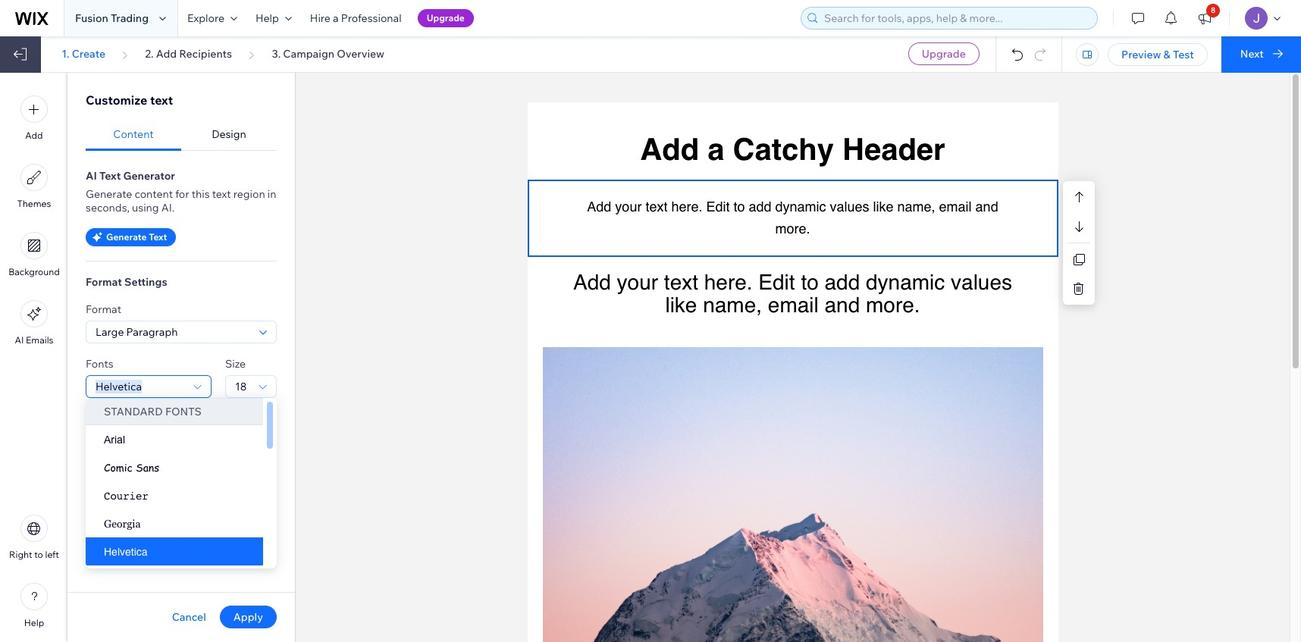 Task type: describe. For each thing, give the bounding box(es) containing it.
seconds,
[[86, 201, 130, 215]]

standard fonts
[[104, 405, 202, 419]]

Search for tools, apps, help & more... field
[[820, 8, 1093, 29]]

format for format
[[86, 303, 121, 316]]

ai.
[[161, 201, 175, 215]]

1.
[[62, 47, 69, 61]]

ai emails
[[15, 335, 54, 346]]

add button
[[20, 96, 48, 141]]

0 horizontal spatial here.
[[672, 199, 703, 215]]

0 vertical spatial upgrade button
[[418, 9, 474, 27]]

helvetica
[[104, 546, 148, 558]]

left
[[45, 549, 59, 561]]

comic
[[104, 460, 133, 475]]

recipients
[[179, 47, 232, 61]]

1 vertical spatial edit
[[759, 270, 795, 294]]

1 horizontal spatial help
[[256, 11, 279, 25]]

generator
[[123, 169, 175, 183]]

tab list containing content
[[86, 118, 277, 151]]

background button
[[8, 232, 60, 278]]

explore
[[187, 11, 225, 25]]

customize
[[86, 93, 147, 108]]

next
[[1241, 47, 1264, 61]]

2. add recipients link
[[145, 47, 232, 61]]

text inside ai text generator generate content for this text region in seconds, using ai.
[[212, 187, 231, 201]]

1 vertical spatial dynamic
[[866, 270, 945, 294]]

a for catchy
[[708, 132, 725, 167]]

hire
[[310, 11, 331, 25]]

create
[[72, 47, 105, 61]]

hire a professional
[[310, 11, 402, 25]]

emails
[[26, 335, 54, 346]]

1 vertical spatial help button
[[20, 583, 48, 629]]

content
[[135, 187, 173, 201]]

preview & test
[[1122, 48, 1195, 61]]

hire a professional link
[[301, 0, 411, 36]]

background
[[8, 266, 60, 278]]

sans
[[136, 460, 159, 475]]

1 horizontal spatial email
[[940, 199, 972, 215]]

in
[[268, 187, 277, 201]]

8 button
[[1189, 0, 1222, 36]]

design button
[[181, 118, 277, 151]]

8
[[1211, 5, 1216, 15]]

ai text generator generate content for this text region in seconds, using ai.
[[86, 169, 277, 215]]

value
[[173, 534, 200, 547]]

themes
[[17, 198, 51, 209]]

ai for ai text generator generate content for this text region in seconds, using ai.
[[86, 169, 97, 183]]

header
[[843, 132, 946, 167]]

1 horizontal spatial name,
[[898, 199, 936, 215]]

overview
[[337, 47, 385, 61]]

comic sans list box
[[86, 398, 277, 594]]

2.
[[145, 47, 154, 61]]

comic sans
[[104, 460, 159, 475]]

0 horizontal spatial more.
[[776, 221, 811, 237]]

generate text button
[[86, 228, 176, 247]]

1 vertical spatial add your text here. edit to add dynamic values like name, email and more.
[[573, 270, 1019, 317]]

&
[[1164, 48, 1171, 61]]

2. add recipients
[[145, 47, 232, 61]]

0 vertical spatial to
[[734, 199, 745, 215]]

generate text
[[106, 231, 167, 243]]

preview
[[1122, 48, 1162, 61]]

customize text
[[86, 93, 173, 108]]

apply
[[233, 611, 263, 624]]

upgrade for the top the upgrade button
[[427, 12, 465, 24]]

content button
[[86, 118, 181, 151]]

to inside button
[[34, 549, 43, 561]]

professional
[[341, 11, 402, 25]]

upgrade for the bottom the upgrade button
[[922, 47, 966, 61]]

right to left
[[9, 549, 59, 561]]

courier
[[104, 490, 149, 502]]

1. create link
[[62, 47, 105, 61]]

standard fonts option
[[86, 398, 263, 426]]

ai emails button
[[15, 300, 54, 346]]

styles
[[86, 412, 116, 426]]

1 vertical spatial more.
[[866, 293, 921, 317]]



Task type: vqa. For each thing, say whether or not it's contained in the screenshot.
SET
no



Task type: locate. For each thing, give the bounding box(es) containing it.
help button up '3.' on the left top
[[247, 0, 301, 36]]

text down ai.
[[149, 231, 167, 243]]

email
[[940, 199, 972, 215], [768, 293, 819, 317]]

text inside ai text generator generate content for this text region in seconds, using ai.
[[99, 169, 121, 183]]

using
[[132, 201, 159, 215]]

upgrade button
[[418, 9, 474, 27], [909, 42, 980, 65]]

generate down generator
[[86, 187, 132, 201]]

1 vertical spatial to
[[801, 270, 819, 294]]

0 vertical spatial name,
[[898, 199, 936, 215]]

0 horizontal spatial upgrade button
[[418, 9, 474, 27]]

0 vertical spatial email
[[940, 199, 972, 215]]

generate down seconds,
[[106, 231, 147, 243]]

fonts
[[86, 357, 113, 371]]

help up '3.' on the left top
[[256, 11, 279, 25]]

0 vertical spatial a
[[333, 11, 339, 25]]

3.
[[272, 47, 281, 61]]

2 format from the top
[[86, 303, 121, 316]]

ai inside "ai emails" button
[[15, 335, 24, 346]]

add dynamic value
[[104, 534, 200, 547]]

settings
[[124, 275, 167, 289]]

1 vertical spatial generate
[[106, 231, 147, 243]]

3. campaign overview
[[272, 47, 385, 61]]

text
[[150, 93, 173, 108], [212, 187, 231, 201], [646, 199, 668, 215], [664, 270, 699, 294]]

fonts
[[165, 405, 202, 419]]

trading
[[111, 11, 149, 25]]

3. campaign overview link
[[272, 47, 385, 61]]

1 vertical spatial ai
[[15, 335, 24, 346]]

0 vertical spatial add your text here. edit to add dynamic values like name, email and more.
[[587, 199, 1003, 237]]

cancel button
[[172, 611, 206, 624]]

0 horizontal spatial name,
[[703, 293, 762, 317]]

1 horizontal spatial edit
[[759, 270, 795, 294]]

1 vertical spatial help
[[24, 617, 44, 629]]

upgrade
[[427, 12, 465, 24], [922, 47, 966, 61]]

generate inside "button"
[[106, 231, 147, 243]]

1 horizontal spatial help button
[[247, 0, 301, 36]]

generate
[[86, 187, 132, 201], [106, 231, 147, 243]]

0 horizontal spatial ai
[[15, 335, 24, 346]]

catchy
[[733, 132, 834, 167]]

here.
[[672, 199, 703, 215], [705, 270, 753, 294]]

0 vertical spatial dynamic
[[776, 199, 827, 215]]

format for format settings
[[86, 275, 122, 289]]

right to left button
[[9, 515, 59, 561]]

ai up seconds,
[[86, 169, 97, 183]]

1 horizontal spatial and
[[976, 199, 999, 215]]

generate inside ai text generator generate content for this text region in seconds, using ai.
[[86, 187, 132, 201]]

cancel
[[172, 611, 206, 624]]

0 horizontal spatial help button
[[20, 583, 48, 629]]

0 horizontal spatial email
[[768, 293, 819, 317]]

0 horizontal spatial help
[[24, 617, 44, 629]]

0 vertical spatial upgrade
[[427, 12, 465, 24]]

text for generate
[[149, 231, 167, 243]]

0 vertical spatial your
[[615, 199, 642, 215]]

0 vertical spatial add
[[749, 199, 772, 215]]

content
[[113, 127, 154, 141]]

1 horizontal spatial upgrade button
[[909, 42, 980, 65]]

help button down the right to left
[[20, 583, 48, 629]]

0 vertical spatial ai
[[86, 169, 97, 183]]

ai
[[86, 169, 97, 183], [15, 335, 24, 346]]

1 vertical spatial format
[[86, 303, 121, 316]]

edit
[[707, 199, 730, 215], [759, 270, 795, 294]]

preview & test button
[[1108, 43, 1208, 66]]

upgrade right professional on the left top of page
[[427, 12, 465, 24]]

next button
[[1222, 36, 1302, 73]]

a right hire
[[333, 11, 339, 25]]

0 vertical spatial help button
[[247, 0, 301, 36]]

0 horizontal spatial dynamic
[[776, 199, 827, 215]]

1 vertical spatial text
[[149, 231, 167, 243]]

1 vertical spatial like
[[666, 293, 697, 317]]

dynamic
[[776, 199, 827, 215], [866, 270, 945, 294]]

0 horizontal spatial add
[[749, 199, 772, 215]]

help
[[256, 11, 279, 25], [24, 617, 44, 629]]

0 vertical spatial format
[[86, 275, 122, 289]]

0 horizontal spatial edit
[[707, 199, 730, 215]]

0 vertical spatial text
[[99, 169, 121, 183]]

0 horizontal spatial a
[[333, 11, 339, 25]]

0 horizontal spatial values
[[830, 199, 870, 215]]

0 vertical spatial generate
[[86, 187, 132, 201]]

0 horizontal spatial upgrade
[[427, 12, 465, 24]]

a for professional
[[333, 11, 339, 25]]

1 horizontal spatial dynamic
[[866, 270, 945, 294]]

right
[[9, 549, 32, 561]]

for
[[175, 187, 189, 201]]

1 horizontal spatial to
[[734, 199, 745, 215]]

format down 'format settings'
[[86, 303, 121, 316]]

standard
[[104, 405, 163, 419]]

like
[[874, 199, 894, 215], [666, 293, 697, 317]]

format left settings
[[86, 275, 122, 289]]

ai left emails
[[15, 335, 24, 346]]

georgia
[[104, 518, 141, 530]]

1 format from the top
[[86, 275, 122, 289]]

a
[[333, 11, 339, 25], [708, 132, 725, 167]]

1 horizontal spatial ai
[[86, 169, 97, 183]]

1 vertical spatial here.
[[705, 270, 753, 294]]

region
[[233, 187, 265, 201]]

1 horizontal spatial add
[[825, 270, 860, 294]]

1 vertical spatial name,
[[703, 293, 762, 317]]

0 vertical spatial values
[[830, 199, 870, 215]]

more.
[[776, 221, 811, 237], [866, 293, 921, 317]]

add dynamic value button
[[86, 534, 200, 547]]

this
[[192, 187, 210, 201]]

add inside add button
[[25, 130, 43, 141]]

add a catchy header
[[640, 132, 946, 167]]

upgrade down search for tools, apps, help & more... 'field'
[[922, 47, 966, 61]]

1. create
[[62, 47, 105, 61]]

None field
[[91, 322, 255, 343], [91, 376, 192, 398], [231, 376, 257, 398], [91, 322, 255, 343], [91, 376, 192, 398], [231, 376, 257, 398]]

to
[[734, 199, 745, 215], [801, 270, 819, 294], [34, 549, 43, 561]]

0 vertical spatial and
[[976, 199, 999, 215]]

0 vertical spatial help
[[256, 11, 279, 25]]

fusion
[[75, 11, 108, 25]]

help down the right to left
[[24, 617, 44, 629]]

upgrade button down search for tools, apps, help & more... 'field'
[[909, 42, 980, 65]]

dynamic
[[127, 534, 171, 547]]

tab list
[[86, 118, 277, 151]]

1 vertical spatial add
[[825, 270, 860, 294]]

design
[[212, 127, 246, 141]]

0 vertical spatial here.
[[672, 199, 703, 215]]

text
[[99, 169, 121, 183], [149, 231, 167, 243]]

name,
[[898, 199, 936, 215], [703, 293, 762, 317]]

1 vertical spatial your
[[617, 270, 659, 294]]

0 horizontal spatial like
[[666, 293, 697, 317]]

1 vertical spatial a
[[708, 132, 725, 167]]

text for ai
[[99, 169, 121, 183]]

2 vertical spatial to
[[34, 549, 43, 561]]

1 horizontal spatial text
[[149, 231, 167, 243]]

text up seconds,
[[99, 169, 121, 183]]

add
[[749, 199, 772, 215], [825, 270, 860, 294]]

help button
[[247, 0, 301, 36], [20, 583, 48, 629]]

helvetica option
[[86, 538, 263, 566]]

themes button
[[17, 164, 51, 209]]

0 horizontal spatial text
[[99, 169, 121, 183]]

0 vertical spatial more.
[[776, 221, 811, 237]]

0 vertical spatial edit
[[707, 199, 730, 215]]

2 horizontal spatial to
[[801, 270, 819, 294]]

fusion trading
[[75, 11, 149, 25]]

add your text here. edit to add dynamic values like name, email and more.
[[587, 199, 1003, 237], [573, 270, 1019, 317]]

size
[[225, 357, 246, 371]]

arial
[[104, 434, 125, 446]]

your
[[615, 199, 642, 215], [617, 270, 659, 294]]

1 horizontal spatial like
[[874, 199, 894, 215]]

add
[[156, 47, 177, 61], [25, 130, 43, 141], [640, 132, 699, 167], [587, 199, 612, 215], [573, 270, 611, 294], [104, 534, 125, 547]]

ai inside ai text generator generate content for this text region in seconds, using ai.
[[86, 169, 97, 183]]

1 horizontal spatial upgrade
[[922, 47, 966, 61]]

1 vertical spatial and
[[825, 293, 860, 317]]

1 horizontal spatial here.
[[705, 270, 753, 294]]

a left catchy
[[708, 132, 725, 167]]

format settings
[[86, 275, 167, 289]]

upgrade button right professional on the left top of page
[[418, 9, 474, 27]]

campaign
[[283, 47, 335, 61]]

1 vertical spatial email
[[768, 293, 819, 317]]

1 horizontal spatial a
[[708, 132, 725, 167]]

apply button
[[220, 606, 277, 629]]

text inside "button"
[[149, 231, 167, 243]]

0 vertical spatial like
[[874, 199, 894, 215]]

0 horizontal spatial and
[[825, 293, 860, 317]]

and
[[976, 199, 999, 215], [825, 293, 860, 317]]

ai for ai emails
[[15, 335, 24, 346]]

test
[[1174, 48, 1195, 61]]

1 vertical spatial upgrade
[[922, 47, 966, 61]]

1 vertical spatial upgrade button
[[909, 42, 980, 65]]

1 horizontal spatial values
[[951, 270, 1013, 294]]

1 horizontal spatial more.
[[866, 293, 921, 317]]

format
[[86, 275, 122, 289], [86, 303, 121, 316]]

0 horizontal spatial to
[[34, 549, 43, 561]]

1 vertical spatial values
[[951, 270, 1013, 294]]



